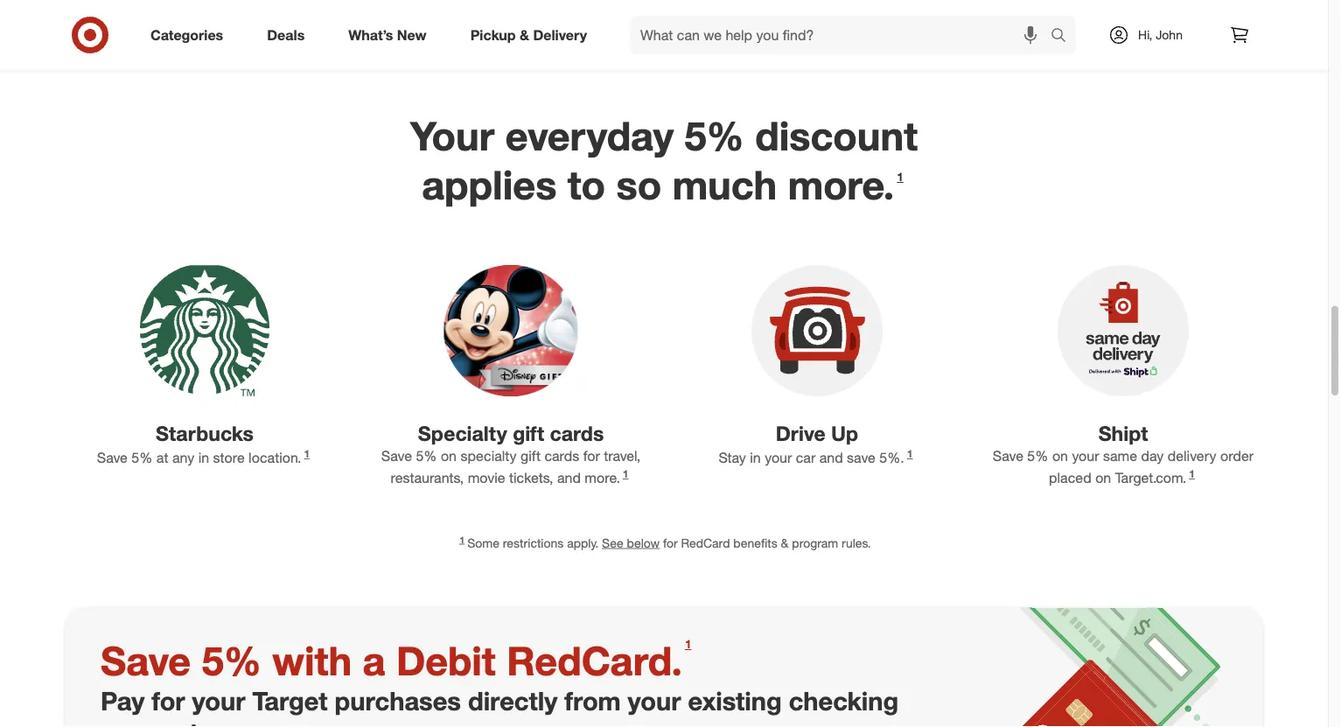 Task type: vqa. For each thing, say whether or not it's contained in the screenshot.
16 on the left of page
no



Task type: locate. For each thing, give the bounding box(es) containing it.
for
[[663, 38, 678, 54], [584, 448, 600, 465], [663, 535, 678, 551], [152, 685, 185, 716]]

in right any on the bottom of the page
[[198, 449, 209, 466]]

gift
[[513, 421, 545, 446], [521, 448, 541, 465]]

2 in from the left
[[750, 449, 761, 466]]

0 vertical spatial apply.
[[567, 38, 599, 54]]

below inside the 1 some restrictions apply. see below for redcard benefits & program rules.
[[627, 535, 660, 551]]

on down specialty at left bottom
[[441, 448, 457, 465]]

1 link right save
[[905, 447, 916, 466]]

shipt
[[1099, 421, 1149, 446]]

0 vertical spatial restrictions
[[503, 38, 564, 54]]

1 up existing
[[685, 637, 692, 651]]

on
[[441, 448, 457, 465], [1053, 448, 1069, 465], [1096, 469, 1112, 486]]

cards up tickets,
[[545, 448, 580, 465]]

1 vertical spatial and
[[558, 469, 581, 486]]

0 horizontal spatial and
[[558, 469, 581, 486]]

for inside save 5% on specialty gift cards for travel, restaurants, movie tickets, and more.
[[584, 448, 600, 465]]

on inside save 5% on specialty gift cards for travel, restaurants, movie tickets, and more.
[[441, 448, 457, 465]]

travel,
[[604, 448, 641, 465]]

drive up logo image
[[752, 265, 883, 397]]

1 restrictions from the top
[[503, 38, 564, 54]]

0 horizontal spatial on
[[441, 448, 457, 465]]

0 horizontal spatial more.
[[585, 469, 620, 486]]

0 horizontal spatial in
[[198, 449, 209, 466]]

see
[[602, 38, 624, 54], [602, 535, 624, 551]]

1 link down the discount
[[895, 170, 907, 190]]

benefits
[[734, 38, 778, 54], [734, 535, 778, 551]]

1 link for starbucks
[[302, 447, 313, 466]]

for inside pay for your target purchases directly from your existing checking account.
[[152, 685, 185, 716]]

categories link
[[136, 16, 245, 54]]

some down movie
[[468, 535, 500, 551]]

and right tickets,
[[558, 469, 581, 486]]

1 vertical spatial benefits
[[734, 535, 778, 551]]

2 redcard from the top
[[682, 535, 730, 551]]

see right delivery
[[602, 38, 624, 54]]

program
[[792, 38, 839, 54], [792, 535, 839, 551]]

your up account.
[[192, 685, 246, 716]]

some
[[468, 38, 500, 54], [468, 535, 500, 551]]

1 link up existing
[[683, 637, 694, 657]]

5% inside your everyday 5% discount applies to so much more. 1
[[685, 111, 745, 159]]

your
[[1073, 448, 1100, 465], [765, 449, 792, 466], [192, 685, 246, 716], [628, 685, 681, 716]]

and inside drive up stay in your car and save 5%. 1
[[820, 449, 843, 466]]

0 vertical spatial gift
[[513, 421, 545, 446]]

5% inside save 5% on your same day delivery order placed on target.com.
[[1028, 448, 1049, 465]]

some right new
[[468, 38, 500, 54]]

gift up tickets,
[[521, 448, 541, 465]]

pickup & delivery link
[[456, 16, 609, 54]]

restrictions
[[503, 38, 564, 54], [503, 535, 564, 551]]

1 right 5%.
[[908, 447, 913, 460]]

1 link for drive up
[[905, 447, 916, 466]]

5% up target
[[202, 636, 262, 685]]

save inside save 5% on specialty gift cards for travel, restaurants, movie tickets, and more.
[[381, 448, 412, 465]]

5% up restaurants,
[[416, 448, 437, 465]]

on down "same"
[[1096, 469, 1112, 486]]

1 vertical spatial restrictions
[[503, 535, 564, 551]]

1 down the discount
[[897, 170, 904, 184]]

0 vertical spatial rules.
[[842, 38, 872, 54]]

specialty gift cards
[[418, 421, 604, 446]]

5% up much
[[685, 111, 745, 159]]

on for specialty gift cards
[[441, 448, 457, 465]]

5% for day
[[1028, 448, 1049, 465]]

gift cards icon image
[[444, 265, 578, 397]]

1 vertical spatial see
[[602, 535, 624, 551]]

1 vertical spatial program
[[792, 535, 839, 551]]

&
[[520, 26, 530, 43], [781, 38, 789, 54], [781, 535, 789, 551]]

1 in from the left
[[198, 449, 209, 466]]

2 see from the top
[[602, 535, 624, 551]]

0 vertical spatial benefits
[[734, 38, 778, 54]]

1
[[897, 170, 904, 184], [304, 447, 310, 460], [908, 447, 913, 460], [623, 467, 629, 480], [1190, 467, 1196, 480], [460, 534, 465, 545], [685, 637, 692, 651]]

save for specialty
[[381, 448, 412, 465]]

and
[[820, 449, 843, 466], [558, 469, 581, 486]]

1 horizontal spatial and
[[820, 449, 843, 466]]

gift inside save 5% on specialty gift cards for travel, restaurants, movie tickets, and more.
[[521, 448, 541, 465]]

apply.
[[567, 38, 599, 54], [567, 535, 599, 551]]

applies
[[422, 161, 557, 209]]

your left car
[[765, 449, 792, 466]]

save for your
[[993, 448, 1024, 465]]

your
[[410, 111, 495, 159]]

gift up save 5% on specialty gift cards for travel, restaurants, movie tickets, and more.
[[513, 421, 545, 446]]

your everyday 5% discount applies to so much more. 1
[[410, 111, 918, 209]]

redcard.
[[507, 636, 683, 685]]

2 benefits from the top
[[734, 535, 778, 551]]

1 right location.
[[304, 447, 310, 460]]

delivery
[[1168, 448, 1217, 465]]

your right 'from'
[[628, 685, 681, 716]]

1 down travel,
[[623, 467, 629, 480]]

apply. inside the 1 some restrictions apply. see below for redcard benefits & program rules.
[[567, 535, 599, 551]]

2 some from the top
[[468, 535, 500, 551]]

discount
[[756, 111, 918, 159]]

save inside save 5% on your same day delivery order placed on target.com.
[[993, 448, 1024, 465]]

more.
[[788, 161, 895, 209], [585, 469, 620, 486]]

1 vertical spatial some
[[468, 535, 500, 551]]

0 vertical spatial redcard
[[682, 38, 730, 54]]

directly
[[468, 685, 558, 716]]

pickup
[[471, 26, 516, 43]]

0 vertical spatial see
[[602, 38, 624, 54]]

specialty
[[461, 448, 517, 465]]

in right stay
[[750, 449, 761, 466]]

1 vertical spatial more.
[[585, 469, 620, 486]]

cards up travel,
[[550, 421, 604, 446]]

0 vertical spatial program
[[792, 38, 839, 54]]

drive up stay in your car and save 5%. 1
[[719, 421, 913, 466]]

stay
[[719, 449, 747, 466]]

1 vertical spatial gift
[[521, 448, 541, 465]]

0 vertical spatial below
[[627, 38, 660, 54]]

car
[[796, 449, 816, 466]]

in
[[198, 449, 209, 466], [750, 449, 761, 466]]

search
[[1043, 28, 1085, 45]]

1 horizontal spatial on
[[1053, 448, 1069, 465]]

5% left at
[[132, 449, 153, 466]]

1 link right store
[[302, 447, 313, 466]]

5% left "same"
[[1028, 448, 1049, 465]]

cards
[[550, 421, 604, 446], [545, 448, 580, 465]]

1 inside drive up stay in your car and save 5%. 1
[[908, 447, 913, 460]]

1 down restaurants,
[[460, 534, 465, 545]]

5%
[[685, 111, 745, 159], [416, 448, 437, 465], [1028, 448, 1049, 465], [132, 449, 153, 466], [202, 636, 262, 685]]

up
[[832, 421, 859, 446]]

your inside save 5% on your same day delivery order placed on target.com.
[[1073, 448, 1100, 465]]

purchases
[[335, 685, 461, 716]]

more. down the discount
[[788, 161, 895, 209]]

0 vertical spatial and
[[820, 449, 843, 466]]

and right car
[[820, 449, 843, 466]]

2 apply. from the top
[[567, 535, 599, 551]]

1 vertical spatial cards
[[545, 448, 580, 465]]

1 inside your everyday 5% discount applies to so much more. 1
[[897, 170, 904, 184]]

save 5% with a debit redcard. 1
[[101, 636, 692, 685]]

rules. inside the 1 some restrictions apply. see below for redcard benefits & program rules.
[[842, 535, 872, 551]]

more. down travel,
[[585, 469, 620, 486]]

see down travel,
[[602, 535, 624, 551]]

5% inside save 5% on specialty gift cards for travel, restaurants, movie tickets, and more.
[[416, 448, 437, 465]]

with
[[273, 636, 352, 685]]

1 vertical spatial redcard
[[682, 535, 730, 551]]

below
[[627, 38, 660, 54], [627, 535, 660, 551]]

1 link down delivery
[[1187, 467, 1198, 486]]

checking
[[789, 685, 899, 716]]

save
[[381, 448, 412, 465], [993, 448, 1024, 465], [97, 449, 128, 466], [101, 636, 191, 685]]

deals link
[[252, 16, 327, 54]]

so
[[617, 161, 662, 209]]

1 vertical spatial below
[[627, 535, 660, 551]]

2 restrictions from the top
[[503, 535, 564, 551]]

your up placed
[[1073, 448, 1100, 465]]

1 horizontal spatial more.
[[788, 161, 895, 209]]

a
[[363, 636, 386, 685]]

0 vertical spatial more.
[[788, 161, 895, 209]]

1 program from the top
[[792, 38, 839, 54]]

on up placed
[[1053, 448, 1069, 465]]

1 benefits from the top
[[734, 38, 778, 54]]

rules.
[[842, 38, 872, 54], [842, 535, 872, 551]]

1 vertical spatial apply.
[[567, 535, 599, 551]]

starbucks logo image
[[140, 265, 270, 397]]

& inside the 1 some restrictions apply. see below for redcard benefits & program rules.
[[781, 535, 789, 551]]

to
[[568, 161, 606, 209]]

1 link
[[895, 170, 907, 190], [302, 447, 313, 466], [905, 447, 916, 466], [620, 467, 632, 486], [1187, 467, 1198, 486], [683, 637, 694, 657]]

from
[[565, 685, 621, 716]]

delivery
[[533, 26, 587, 43]]

1 horizontal spatial in
[[750, 449, 761, 466]]

drive
[[776, 421, 826, 446]]

1 inside the 1 some restrictions apply. see below for redcard benefits & program rules.
[[460, 534, 465, 545]]

1 vertical spatial rules.
[[842, 535, 872, 551]]

on for shipt
[[1053, 448, 1069, 465]]

2 rules. from the top
[[842, 535, 872, 551]]

1 link down travel,
[[620, 467, 632, 486]]

target.com.
[[1116, 469, 1187, 486]]

1 link for specialty gift cards
[[620, 467, 632, 486]]

2 horizontal spatial on
[[1096, 469, 1112, 486]]

some restrictions apply. see below for redcard benefits & program rules.
[[468, 38, 872, 54]]

2 below from the top
[[627, 535, 660, 551]]

0 vertical spatial cards
[[550, 421, 604, 446]]

redcard
[[682, 38, 730, 54], [682, 535, 730, 551]]

2 program from the top
[[792, 535, 839, 551]]

0 vertical spatial some
[[468, 38, 500, 54]]



Task type: describe. For each thing, give the bounding box(es) containing it.
deals
[[267, 26, 305, 43]]

1 inside starbucks save 5% at any in store location. 1
[[304, 447, 310, 460]]

categories
[[151, 26, 223, 43]]

program inside the 1 some restrictions apply. see below for redcard benefits & program rules.
[[792, 535, 839, 551]]

see inside the 1 some restrictions apply. see below for redcard benefits & program rules.
[[602, 535, 624, 551]]

1 down delivery
[[1190, 467, 1196, 480]]

what's new
[[349, 26, 427, 43]]

cards inside save 5% on specialty gift cards for travel, restaurants, movie tickets, and more.
[[545, 448, 580, 465]]

save 5% on specialty gift cards for travel, restaurants, movie tickets, and more.
[[381, 448, 641, 486]]

save inside starbucks save 5% at any in store location. 1
[[97, 449, 128, 466]]

store
[[213, 449, 245, 466]]

5%.
[[880, 449, 905, 466]]

what's new link
[[334, 16, 449, 54]]

hi,
[[1139, 27, 1153, 42]]

john
[[1156, 27, 1183, 42]]

1 apply. from the top
[[567, 38, 599, 54]]

1 link for shipt
[[1187, 467, 1198, 486]]

in inside starbucks save 5% at any in store location. 1
[[198, 449, 209, 466]]

order
[[1221, 448, 1254, 465]]

benefits inside the 1 some restrictions apply. see below for redcard benefits & program rules.
[[734, 535, 778, 551]]

any
[[172, 449, 194, 466]]

existing
[[688, 685, 782, 716]]

save
[[847, 449, 876, 466]]

1 see from the top
[[602, 38, 624, 54]]

What can we help you find? suggestions appear below search field
[[630, 16, 1056, 54]]

target
[[253, 685, 328, 716]]

search button
[[1043, 16, 1085, 58]]

specialty
[[418, 421, 507, 446]]

save for a
[[101, 636, 191, 685]]

starbucks
[[156, 421, 254, 446]]

shipt logo image
[[1058, 265, 1190, 397]]

same
[[1104, 448, 1138, 465]]

restrictions inside the 1 some restrictions apply. see below for redcard benefits & program rules.
[[503, 535, 564, 551]]

5% inside starbucks save 5% at any in store location. 1
[[132, 449, 153, 466]]

location.
[[249, 449, 302, 466]]

1 some from the top
[[468, 38, 500, 54]]

restaurants,
[[391, 469, 464, 486]]

5% for cards
[[416, 448, 437, 465]]

hi, john
[[1139, 27, 1183, 42]]

pay for your target purchases directly from your existing checking account.
[[101, 685, 899, 727]]

day
[[1142, 448, 1164, 465]]

1 redcard from the top
[[682, 38, 730, 54]]

pickup & delivery
[[471, 26, 587, 43]]

1 inside save 5% with a debit redcard. 1
[[685, 637, 692, 651]]

everyday
[[506, 111, 674, 159]]

1 rules. from the top
[[842, 38, 872, 54]]

more. inside save 5% on specialty gift cards for travel, restaurants, movie tickets, and more.
[[585, 469, 620, 486]]

your inside drive up stay in your car and save 5%. 1
[[765, 449, 792, 466]]

and inside save 5% on specialty gift cards for travel, restaurants, movie tickets, and more.
[[558, 469, 581, 486]]

placed
[[1050, 469, 1092, 486]]

account.
[[101, 717, 206, 727]]

tickets,
[[509, 469, 554, 486]]

much
[[673, 161, 778, 209]]

what's
[[349, 26, 393, 43]]

redcard debit graphic image
[[1014, 608, 1221, 727]]

debit
[[396, 636, 496, 685]]

for inside the 1 some restrictions apply. see below for redcard benefits & program rules.
[[663, 535, 678, 551]]

1 some restrictions apply. see below for redcard benefits & program rules.
[[460, 534, 872, 551]]

new
[[397, 26, 427, 43]]

redcard inside the 1 some restrictions apply. see below for redcard benefits & program rules.
[[682, 535, 730, 551]]

save 5% on your same day delivery order placed on target.com.
[[993, 448, 1254, 486]]

pay
[[101, 685, 145, 716]]

some inside the 1 some restrictions apply. see below for redcard benefits & program rules.
[[468, 535, 500, 551]]

more. inside your everyday 5% discount applies to so much more. 1
[[788, 161, 895, 209]]

starbucks save 5% at any in store location. 1
[[97, 421, 310, 466]]

1 below from the top
[[627, 38, 660, 54]]

at
[[157, 449, 168, 466]]

5% for redcard.
[[202, 636, 262, 685]]

in inside drive up stay in your car and save 5%. 1
[[750, 449, 761, 466]]

movie
[[468, 469, 506, 486]]



